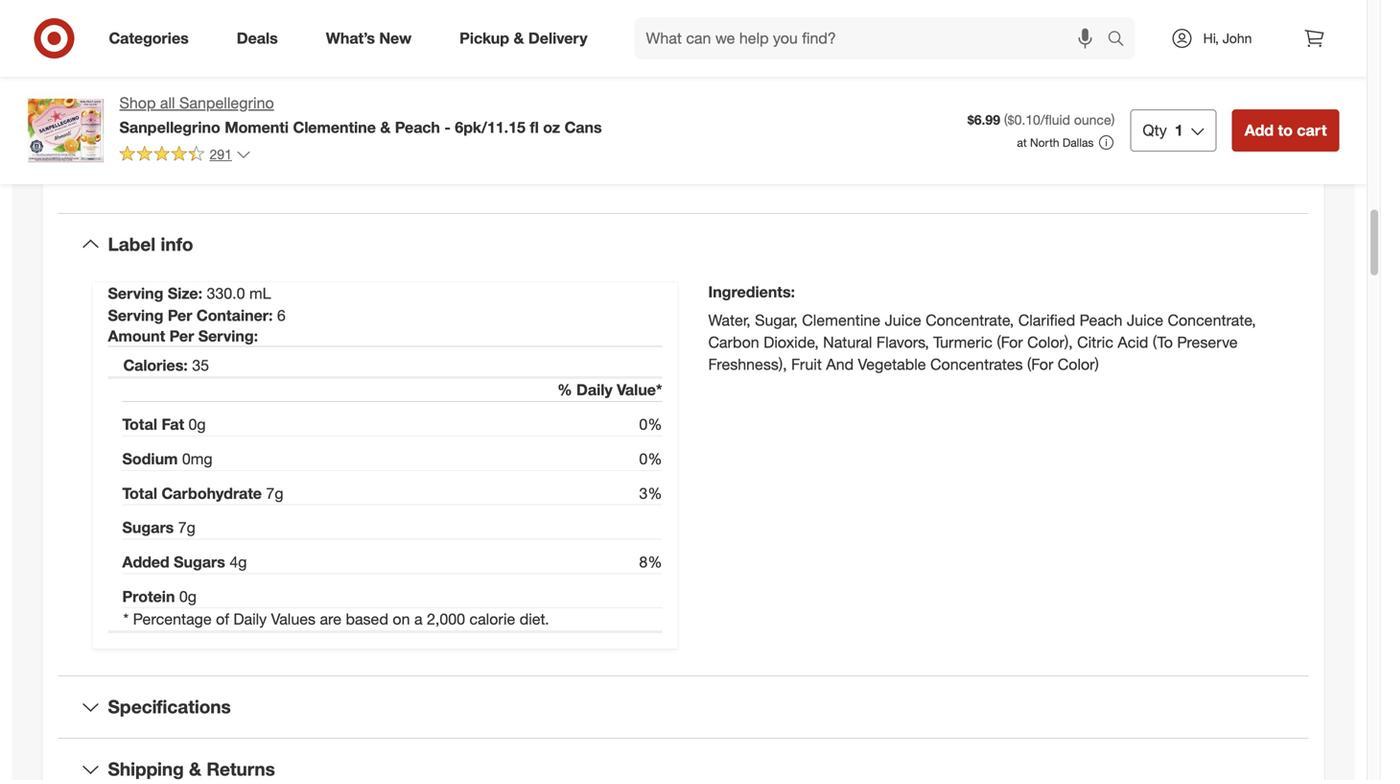 Task type: vqa. For each thing, say whether or not it's contained in the screenshot.
first the 1 from the top
no



Task type: describe. For each thing, give the bounding box(es) containing it.
preserve
[[1178, 333, 1238, 352]]

fruit inside ingredients: water, sugar, clementine juice concentrate, clarified peach juice concentrate, carbon dioxide, natural flavors, turmeric (for color), citric acid (to preserve freshness), fruit and vegetable concentrates (for color)
[[792, 355, 822, 374]]

brighten
[[272, 133, 322, 150]]

specifications button
[[58, 677, 1309, 738]]

291 link
[[119, 145, 251, 167]]

add to cart button
[[1233, 109, 1340, 152]]

on
[[393, 610, 410, 629]]

pickup & delivery
[[460, 29, 588, 48]]

diet.
[[520, 610, 549, 629]]

sanpellegrino down calories
[[179, 94, 274, 112]]

& inside shop all sanpellegrino sanpellegrino momenti clementine & peach - 6pk/11.15 fl oz cans
[[380, 118, 391, 137]]

day inside sanpellegrino sparkling fruit beverages are great any time of day, in the morning or as a refreshing sparkling beverage at the end of the day
[[411, 106, 433, 123]]

clementine
[[293, 118, 376, 137]]

drinks inside these sparkling peach and clementine juice drinks are made with no artificial sweeteners, and contain 35 calories per serving
[[395, 41, 431, 58]]

total carbohydrate 7 g
[[122, 484, 284, 503]]

search
[[1099, 31, 1145, 49]]

0 vertical spatial 0
[[189, 415, 197, 434]]

total for total carbohydrate
[[122, 484, 157, 503]]

sanpellegrino inside sanpellegrino sparkling fruit beverages are great any time of day, in the morning or as a refreshing sparkling beverage at the end of the day
[[127, 87, 210, 104]]

hi, john
[[1204, 30, 1252, 47]]

1 vertical spatial at
[[1017, 135, 1027, 150]]

shop
[[119, 94, 156, 112]]

up
[[325, 133, 341, 150]]

291
[[210, 146, 232, 162]]

the inside whatever the occasion, brighten up your moments with sanpellegrino momenti italian sparkling drinks
[[188, 133, 207, 150]]

dallas
[[1063, 135, 1094, 150]]

1 vertical spatial daily
[[233, 610, 267, 629]]

1 vertical spatial (for
[[1028, 355, 1054, 374]]

g up added sugars 4 g
[[187, 518, 196, 537]]

qty 1
[[1143, 121, 1184, 140]]

serving size: 330.0 ml serving per container: 6
[[108, 284, 286, 325]]

fl
[[530, 118, 539, 137]]

3%
[[639, 484, 662, 503]]

at inside sanpellegrino sparkling fruit beverages are great any time of day, in the morning or as a refreshing sparkling beverage at the end of the day
[[309, 106, 320, 123]]

label info button
[[58, 214, 1309, 275]]

sparkling
[[127, 152, 184, 169]]

0 vertical spatial sugars
[[122, 518, 174, 537]]

pickup
[[460, 29, 509, 48]]

time inside sanpellegrino sparkling fruit beverages are great any time of day, in the morning or as a refreshing sparkling beverage at the end of the day
[[448, 87, 474, 104]]

info
[[161, 233, 193, 255]]

flavors,
[[877, 333, 929, 352]]

enjoy
[[127, 0, 160, 12]]

-
[[445, 118, 451, 137]]

day,
[[493, 87, 516, 104]]

concentrates
[[931, 355, 1023, 374]]

carbon
[[709, 333, 760, 352]]

refreshing
[[127, 106, 187, 123]]

added
[[122, 553, 169, 571]]

contain
[[153, 60, 198, 77]]

1 horizontal spatial 7
[[266, 484, 275, 503]]

1 horizontal spatial daily
[[577, 381, 613, 399]]

ml
[[249, 284, 271, 303]]

image of sanpellegrino momenti clementine & peach - 6pk/11.15 fl oz cans image
[[27, 92, 104, 169]]

calories:
[[123, 356, 188, 375]]

label info
[[108, 233, 193, 255]]

great
[[388, 87, 419, 104]]

your
[[345, 133, 371, 150]]

0% for mg
[[639, 449, 662, 468]]

protein 0 g
[[122, 587, 197, 606]]

beverage
[[249, 106, 305, 123]]

1 vertical spatial 35
[[192, 356, 209, 375]]

& for delivery
[[514, 29, 524, 48]]

(to
[[1153, 333, 1173, 352]]

citric
[[1077, 333, 1114, 352]]

0 for mg
[[182, 449, 191, 468]]

6
[[277, 306, 286, 325]]

with inside these sparkling peach and clementine juice drinks are made with no artificial sweeteners, and contain 35 calories per serving
[[496, 41, 521, 58]]

sugars 7 g
[[122, 518, 196, 537]]

are inside these sparkling peach and clementine juice drinks are made with no artificial sweeteners, and contain 35 calories per serving
[[435, 41, 454, 58]]

1 vertical spatial serving
[[108, 306, 163, 325]]

a inside enjoy sanpellegrino momenti italian sparkling drinks for a low calorie juice drink any time of day
[[465, 0, 472, 12]]

pickup & delivery link
[[443, 17, 612, 59]]

(
[[1004, 111, 1008, 128]]

sanpellegrino down the all
[[119, 118, 220, 137]]

ounce
[[1074, 111, 1112, 128]]

8%
[[639, 553, 662, 571]]

fat
[[162, 415, 184, 434]]

container:
[[197, 306, 273, 325]]

sparkling down calories
[[214, 87, 268, 104]]

peach inside ingredients: water, sugar, clementine juice concentrate, clarified peach juice concentrate, carbon dioxide, natural flavors, turmeric (for color), citric acid (to preserve freshness), fruit and vegetable concentrates (for color)
[[1080, 311, 1123, 330]]

0 horizontal spatial a
[[414, 610, 423, 629]]

sugar,
[[755, 311, 798, 330]]

* percentage of daily values are based on a 2,000 calorie diet.
[[123, 610, 549, 629]]

no
[[524, 41, 539, 58]]

italian inside whatever the occasion, brighten up your moments with sanpellegrino momenti italian sparkling drinks
[[607, 133, 642, 150]]

to
[[1278, 121, 1293, 140]]

35 inside these sparkling peach and clementine juice drinks are made with no artificial sweeteners, and contain 35 calories per serving
[[202, 60, 216, 77]]

clementine inside these sparkling peach and clementine juice drinks are made with no artificial sweeteners, and contain 35 calories per serving
[[293, 41, 359, 58]]

of left day,
[[477, 87, 489, 104]]

sweeteners,
[[594, 41, 666, 58]]

0 horizontal spatial 7
[[178, 518, 187, 537]]

of right percentage
[[216, 610, 229, 629]]

carbohydrate
[[162, 484, 262, 503]]

oz
[[543, 118, 560, 137]]

categories link
[[93, 17, 213, 59]]

size:
[[168, 284, 202, 303]]

330.0
[[207, 284, 245, 303]]

end
[[347, 106, 370, 123]]

based
[[346, 610, 389, 629]]

deals link
[[220, 17, 302, 59]]

per
[[271, 60, 291, 77]]

shipping & returns button
[[58, 739, 1309, 780]]

drinks inside enjoy sanpellegrino momenti italian sparkling drinks for a low calorie juice drink any time of day
[[404, 0, 441, 12]]

add to cart
[[1245, 121, 1327, 140]]

the down beverages
[[324, 106, 343, 123]]

whatever the occasion, brighten up your moments with sanpellegrino momenti italian sparkling drinks
[[127, 133, 642, 169]]

fruit inside sanpellegrino sparkling fruit beverages are great any time of day, in the morning or as a refreshing sparkling beverage at the end of the day
[[272, 87, 295, 104]]

sparkling up occasion,
[[191, 106, 245, 123]]

/fluid
[[1041, 111, 1071, 128]]

per inside serving size: 330.0 ml serving per container: 6
[[168, 306, 192, 325]]

)
[[1112, 111, 1115, 128]]

0 for g
[[179, 587, 188, 606]]

$0.10
[[1008, 111, 1041, 128]]

or
[[610, 87, 622, 104]]

cart
[[1297, 121, 1327, 140]]

ingredients: water, sugar, clementine juice concentrate, clarified peach juice concentrate, carbon dioxide, natural flavors, turmeric (for color), citric acid (to preserve freshness), fruit and vegetable concentrates (for color)
[[709, 283, 1256, 374]]



Task type: locate. For each thing, give the bounding box(es) containing it.
these sparkling peach and clementine juice drinks are made with no artificial sweeteners, and contain 35 calories per serving
[[127, 41, 666, 77]]

% daily value*
[[558, 381, 662, 399]]

juice inside these sparkling peach and clementine juice drinks are made with no artificial sweeteners, and contain 35 calories per serving
[[363, 41, 391, 58]]

0 horizontal spatial peach
[[226, 41, 263, 58]]

g right carbohydrate
[[275, 484, 284, 503]]

6pk/11.15
[[455, 118, 526, 137]]

drinks
[[187, 152, 225, 169]]

total left fat
[[122, 415, 157, 434]]

daily right %
[[577, 381, 613, 399]]

sparkling inside these sparkling peach and clementine juice drinks are made with no artificial sweeteners, and contain 35 calories per serving
[[167, 41, 222, 58]]

concentrate, up turmeric
[[926, 311, 1014, 330]]

1 vertical spatial with
[[435, 133, 460, 150]]

moments
[[374, 133, 431, 150]]

any inside enjoy sanpellegrino momenti italian sparkling drinks for a low calorie juice drink any time of day
[[609, 0, 630, 12]]

and inside ingredients: water, sugar, clementine juice concentrate, clarified peach juice concentrate, carbon dioxide, natural flavors, turmeric (for color), citric acid (to preserve freshness), fruit and vegetable concentrates (for color)
[[826, 355, 854, 374]]

0 vertical spatial peach
[[226, 41, 263, 58]]

sanpellegrino down day,
[[463, 133, 546, 150]]

0 right fat
[[189, 415, 197, 434]]

0 vertical spatial daily
[[577, 381, 613, 399]]

1 horizontal spatial clementine
[[802, 311, 881, 330]]

juice inside enjoy sanpellegrino momenti italian sparkling drinks for a low calorie juice drink any time of day
[[544, 0, 572, 12]]

1 0% from the top
[[639, 415, 662, 434]]

0 vertical spatial calorie
[[500, 0, 540, 12]]

all
[[160, 94, 175, 112]]

0 horizontal spatial clementine
[[293, 41, 359, 58]]

0 vertical spatial day
[[142, 14, 164, 31]]

freshness),
[[709, 355, 787, 374]]

any inside sanpellegrino sparkling fruit beverages are great any time of day, in the morning or as a refreshing sparkling beverage at the end of the day
[[423, 87, 444, 104]]

1 vertical spatial &
[[380, 118, 391, 137]]

0 vertical spatial 0%
[[639, 415, 662, 434]]

momenti right fl
[[550, 133, 603, 150]]

fruit up beverage
[[272, 87, 295, 104]]

enjoy sanpellegrino momenti italian sparkling drinks for a low calorie juice drink any time of day
[[127, 0, 660, 31]]

1 vertical spatial any
[[423, 87, 444, 104]]

the right in on the left top of the page
[[534, 87, 553, 104]]

shipping
[[108, 758, 184, 780]]

g up percentage
[[188, 587, 197, 606]]

are left made in the left of the page
[[435, 41, 454, 58]]

peach
[[395, 118, 440, 137]]

& left returns
[[189, 758, 202, 780]]

1 horizontal spatial (for
[[1028, 355, 1054, 374]]

sparkling inside enjoy sanpellegrino momenti italian sparkling drinks for a low calorie juice drink any time of day
[[346, 0, 401, 12]]

g for sugars
[[238, 553, 247, 571]]

of right end
[[373, 106, 385, 123]]

sugars left 4
[[174, 553, 225, 571]]

daily
[[577, 381, 613, 399], [233, 610, 267, 629]]

amount per serving :
[[108, 327, 258, 345]]

0 horizontal spatial concentrate,
[[926, 311, 1014, 330]]

2 horizontal spatial are
[[435, 41, 454, 58]]

2 vertical spatial serving
[[198, 327, 254, 345]]

day down enjoy
[[142, 14, 164, 31]]

0 horizontal spatial and
[[127, 60, 150, 77]]

italian up what's
[[307, 0, 342, 12]]

sodium
[[122, 449, 178, 468]]

sanpellegrino inside enjoy sanpellegrino momenti italian sparkling drinks for a low calorie juice drink any time of day
[[164, 0, 247, 12]]

clementine up natural
[[802, 311, 881, 330]]

35 right the contain at left top
[[202, 60, 216, 77]]

the up drinks
[[188, 133, 207, 150]]

1 vertical spatial fruit
[[792, 355, 822, 374]]

the down great
[[389, 106, 408, 123]]

and down these
[[127, 60, 150, 77]]

0 horizontal spatial day
[[142, 14, 164, 31]]

clementine inside ingredients: water, sugar, clementine juice concentrate, clarified peach juice concentrate, carbon dioxide, natural flavors, turmeric (for color), citric acid (to preserve freshness), fruit and vegetable concentrates (for color)
[[802, 311, 881, 330]]

drinks down enjoy sanpellegrino momenti italian sparkling drinks for a low calorie juice drink any time of day
[[395, 41, 431, 58]]

1 vertical spatial calorie
[[470, 610, 515, 629]]

0 vertical spatial serving
[[108, 284, 163, 303]]

of down enjoy
[[127, 14, 139, 31]]

momenti inside whatever the occasion, brighten up your moments with sanpellegrino momenti italian sparkling drinks
[[550, 133, 603, 150]]

italian right 'cans' on the top left of page
[[607, 133, 642, 150]]

italian inside enjoy sanpellegrino momenti italian sparkling drinks for a low calorie juice drink any time of day
[[307, 0, 342, 12]]

and up per
[[267, 41, 290, 58]]

categories
[[109, 29, 189, 48]]

any right great
[[423, 87, 444, 104]]

sugars
[[122, 518, 174, 537], [174, 553, 225, 571]]

2 concentrate, from the left
[[1168, 311, 1256, 330]]

sparkling up what's new link
[[346, 0, 401, 12]]

calorie inside enjoy sanpellegrino momenti italian sparkling drinks for a low calorie juice drink any time of day
[[500, 0, 540, 12]]

0 vertical spatial per
[[168, 306, 192, 325]]

momenti inside enjoy sanpellegrino momenti italian sparkling drinks for a low calorie juice drink any time of day
[[250, 0, 303, 12]]

g for fat
[[197, 415, 206, 434]]

added sugars 4 g
[[122, 553, 247, 571]]

0%
[[639, 415, 662, 434], [639, 449, 662, 468]]

time up -
[[448, 87, 474, 104]]

daily left values
[[233, 610, 267, 629]]

&
[[514, 29, 524, 48], [380, 118, 391, 137], [189, 758, 202, 780]]

shipping & returns
[[108, 758, 275, 780]]

0 horizontal spatial are
[[320, 610, 342, 629]]

What can we help you find? suggestions appear below search field
[[635, 17, 1112, 59]]

g for carbohydrate
[[275, 484, 284, 503]]

and down natural
[[826, 355, 854, 374]]

7 up added sugars 4 g
[[178, 518, 187, 537]]

1 vertical spatial peach
[[1080, 311, 1123, 330]]

north
[[1030, 135, 1060, 150]]

1 horizontal spatial at
[[1017, 135, 1027, 150]]

turmeric
[[934, 333, 993, 352]]

whatever
[[127, 133, 184, 150]]

mg
[[191, 449, 213, 468]]

%
[[558, 381, 572, 399]]

total down the sodium
[[122, 484, 157, 503]]

day inside enjoy sanpellegrino momenti italian sparkling drinks for a low calorie juice drink any time of day
[[142, 14, 164, 31]]

2 total from the top
[[122, 484, 157, 503]]

0 horizontal spatial any
[[423, 87, 444, 104]]

peach up citric
[[1080, 311, 1123, 330]]

calorie up pickup & delivery
[[500, 0, 540, 12]]

specifications
[[108, 696, 231, 718]]

1 horizontal spatial a
[[465, 0, 472, 12]]

at down beverages
[[309, 106, 320, 123]]

cans
[[565, 118, 602, 137]]

:
[[254, 327, 258, 345]]

0 horizontal spatial &
[[189, 758, 202, 780]]

momenti
[[250, 0, 303, 12], [225, 118, 289, 137], [550, 133, 603, 150]]

1 horizontal spatial any
[[609, 0, 630, 12]]

percentage
[[133, 610, 212, 629]]

0 right the sodium
[[182, 449, 191, 468]]

momenti up "deals" link
[[250, 0, 303, 12]]

per up calories: 35
[[169, 327, 194, 345]]

0 horizontal spatial with
[[435, 133, 460, 150]]

delivery
[[529, 29, 588, 48]]

beverages
[[299, 87, 362, 104]]

values
[[271, 610, 316, 629]]

returns
[[207, 758, 275, 780]]

dioxide,
[[764, 333, 819, 352]]

calories: 35
[[123, 356, 209, 375]]

sanpellegrino
[[164, 0, 247, 12], [127, 87, 210, 104], [179, 94, 274, 112], [119, 118, 220, 137], [463, 133, 546, 150]]

1
[[1175, 121, 1184, 140]]

0 up percentage
[[179, 587, 188, 606]]

at down $0.10
[[1017, 135, 1027, 150]]

1 vertical spatial 0
[[182, 449, 191, 468]]

0 horizontal spatial (for
[[997, 333, 1023, 352]]

0 vertical spatial 7
[[266, 484, 275, 503]]

drink
[[575, 0, 605, 12]]

*
[[123, 610, 129, 629]]

time up sweeteners,
[[634, 0, 660, 12]]

juice
[[544, 0, 572, 12], [363, 41, 391, 58], [885, 311, 922, 330], [1127, 311, 1164, 330]]

0 vertical spatial italian
[[307, 0, 342, 12]]

per up amount per serving :
[[168, 306, 192, 325]]

1 vertical spatial and
[[127, 60, 150, 77]]

are inside sanpellegrino sparkling fruit beverages are great any time of day, in the morning or as a refreshing sparkling beverage at the end of the day
[[365, 87, 384, 104]]

1 horizontal spatial with
[[496, 41, 521, 58]]

a inside sanpellegrino sparkling fruit beverages are great any time of day, in the morning or as a refreshing sparkling beverage at the end of the day
[[644, 87, 651, 104]]

a right as
[[644, 87, 651, 104]]

0 vertical spatial &
[[514, 29, 524, 48]]

0 vertical spatial at
[[309, 106, 320, 123]]

with right moments
[[435, 133, 460, 150]]

sanpellegrino up deals
[[164, 0, 247, 12]]

0 vertical spatial (for
[[997, 333, 1023, 352]]

2 vertical spatial are
[[320, 610, 342, 629]]

g
[[197, 415, 206, 434], [275, 484, 284, 503], [187, 518, 196, 537], [238, 553, 247, 571], [188, 587, 197, 606]]

0 vertical spatial drinks
[[404, 0, 441, 12]]

time inside enjoy sanpellegrino momenti italian sparkling drinks for a low calorie juice drink any time of day
[[634, 0, 660, 12]]

clarified
[[1019, 311, 1076, 330]]

serving
[[295, 60, 339, 77]]

sanpellegrino up refreshing
[[127, 87, 210, 104]]

1 horizontal spatial &
[[380, 118, 391, 137]]

& right end
[[380, 118, 391, 137]]

value*
[[617, 381, 662, 399]]

& inside dropdown button
[[189, 758, 202, 780]]

g right fat
[[197, 415, 206, 434]]

sodium 0 mg
[[122, 449, 213, 468]]

1 vertical spatial clementine
[[802, 311, 881, 330]]

1 horizontal spatial concentrate,
[[1168, 311, 1256, 330]]

2 horizontal spatial &
[[514, 29, 524, 48]]

1 horizontal spatial time
[[634, 0, 660, 12]]

hi,
[[1204, 30, 1219, 47]]

0 vertical spatial any
[[609, 0, 630, 12]]

are up end
[[365, 87, 384, 104]]

calorie left "diet."
[[470, 610, 515, 629]]

0 horizontal spatial daily
[[233, 610, 267, 629]]

0 vertical spatial 35
[[202, 60, 216, 77]]

0 vertical spatial are
[[435, 41, 454, 58]]

a right for
[[465, 0, 472, 12]]

peach inside these sparkling peach and clementine juice drinks are made with no artificial sweeteners, and contain 35 calories per serving
[[226, 41, 263, 58]]

sparkling up the contain at left top
[[167, 41, 222, 58]]

1 horizontal spatial day
[[411, 106, 433, 123]]

0 horizontal spatial fruit
[[272, 87, 295, 104]]

0 horizontal spatial italian
[[307, 0, 342, 12]]

with inside whatever the occasion, brighten up your moments with sanpellegrino momenti italian sparkling drinks
[[435, 133, 460, 150]]

low
[[475, 0, 496, 12]]

1 vertical spatial drinks
[[395, 41, 431, 58]]

1 horizontal spatial are
[[365, 87, 384, 104]]

fruit
[[272, 87, 295, 104], [792, 355, 822, 374]]

0 vertical spatial fruit
[[272, 87, 295, 104]]

7 right carbohydrate
[[266, 484, 275, 503]]

1 horizontal spatial italian
[[607, 133, 642, 150]]

sanpellegrino inside whatever the occasion, brighten up your moments with sanpellegrino momenti italian sparkling drinks
[[463, 133, 546, 150]]

at north dallas
[[1017, 135, 1094, 150]]

& right pickup
[[514, 29, 524, 48]]

0% down value*
[[639, 415, 662, 434]]

1 horizontal spatial peach
[[1080, 311, 1123, 330]]

2 0% from the top
[[639, 449, 662, 468]]

1 horizontal spatial and
[[267, 41, 290, 58]]

sanpellegrino sparkling fruit beverages are great any time of day, in the morning or as a refreshing sparkling beverage at the end of the day
[[127, 87, 651, 123]]

artificial
[[543, 41, 590, 58]]

vegetable
[[858, 355, 926, 374]]

0 vertical spatial total
[[122, 415, 157, 434]]

2 horizontal spatial a
[[644, 87, 651, 104]]

new
[[379, 29, 412, 48]]

(for down the color),
[[1028, 355, 1054, 374]]

drinks left for
[[404, 0, 441, 12]]

sugars up the added
[[122, 518, 174, 537]]

drinks
[[404, 0, 441, 12], [395, 41, 431, 58]]

0 vertical spatial with
[[496, 41, 521, 58]]

0 vertical spatial a
[[465, 0, 472, 12]]

total for total fat
[[122, 415, 157, 434]]

0 vertical spatial and
[[267, 41, 290, 58]]

momenti inside shop all sanpellegrino sanpellegrino momenti clementine & peach - 6pk/11.15 fl oz cans
[[225, 118, 289, 137]]

what's
[[326, 29, 375, 48]]

color),
[[1028, 333, 1073, 352]]

35 down amount per serving :
[[192, 356, 209, 375]]

of inside enjoy sanpellegrino momenti italian sparkling drinks for a low calorie juice drink any time of day
[[127, 14, 139, 31]]

any right drink at the left top of the page
[[609, 0, 630, 12]]

1 vertical spatial total
[[122, 484, 157, 503]]

2 vertical spatial a
[[414, 610, 423, 629]]

acid
[[1118, 333, 1149, 352]]

2 horizontal spatial and
[[826, 355, 854, 374]]

peach up calories
[[226, 41, 263, 58]]

momenti up 291
[[225, 118, 289, 137]]

0 horizontal spatial time
[[448, 87, 474, 104]]

label
[[108, 233, 156, 255]]

1 vertical spatial a
[[644, 87, 651, 104]]

calories
[[220, 60, 267, 77]]

7
[[266, 484, 275, 503], [178, 518, 187, 537]]

1 vertical spatial per
[[169, 327, 194, 345]]

0 horizontal spatial at
[[309, 106, 320, 123]]

1 vertical spatial day
[[411, 106, 433, 123]]

1 vertical spatial italian
[[607, 133, 642, 150]]

0 vertical spatial clementine
[[293, 41, 359, 58]]

g down carbohydrate
[[238, 553, 247, 571]]

0 vertical spatial time
[[634, 0, 660, 12]]

serving
[[108, 284, 163, 303], [108, 306, 163, 325], [198, 327, 254, 345]]

italian
[[307, 0, 342, 12], [607, 133, 642, 150]]

1 concentrate, from the left
[[926, 311, 1014, 330]]

1 vertical spatial 0%
[[639, 449, 662, 468]]

1 vertical spatial 7
[[178, 518, 187, 537]]

2 vertical spatial and
[[826, 355, 854, 374]]

1 vertical spatial sugars
[[174, 553, 225, 571]]

with left no
[[496, 41, 521, 58]]

2 vertical spatial 0
[[179, 587, 188, 606]]

time
[[634, 0, 660, 12], [448, 87, 474, 104]]

what's new
[[326, 29, 412, 48]]

1 horizontal spatial fruit
[[792, 355, 822, 374]]

& for returns
[[189, 758, 202, 780]]

as
[[626, 87, 640, 104]]

2 vertical spatial &
[[189, 758, 202, 780]]

1 vertical spatial are
[[365, 87, 384, 104]]

clementine up serving
[[293, 41, 359, 58]]

add
[[1245, 121, 1274, 140]]

fruit down dioxide, on the top right
[[792, 355, 822, 374]]

day down great
[[411, 106, 433, 123]]

are left "based"
[[320, 610, 342, 629]]

1 vertical spatial time
[[448, 87, 474, 104]]

0% for g
[[639, 415, 662, 434]]

deals
[[237, 29, 278, 48]]

concentrate, up preserve
[[1168, 311, 1256, 330]]

(for up concentrates in the right of the page
[[997, 333, 1023, 352]]

a right 'on'
[[414, 610, 423, 629]]

0% up 3%
[[639, 449, 662, 468]]

total fat 0 g
[[122, 415, 206, 434]]

1 total from the top
[[122, 415, 157, 434]]



